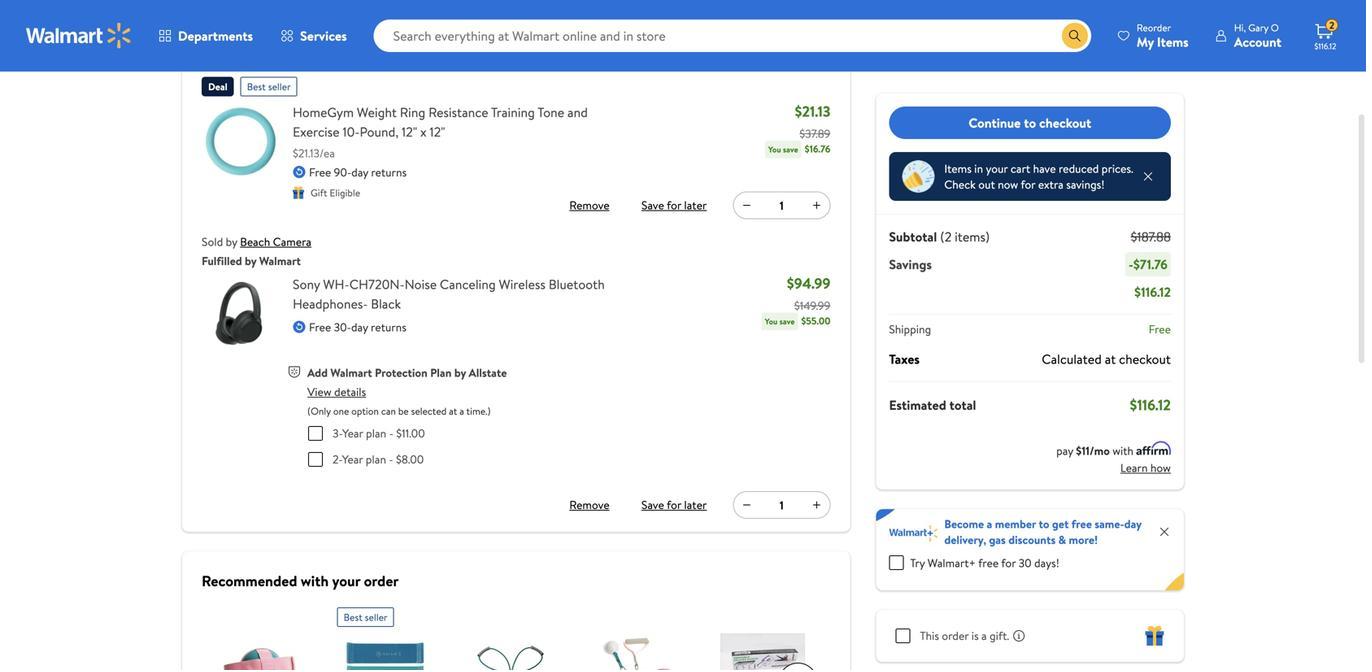 Task type: vqa. For each thing, say whether or not it's contained in the screenshot.


Task type: locate. For each thing, give the bounding box(es) containing it.
sold by beach camera fulfilled by walmart
[[202, 234, 312, 269]]

(only
[[308, 404, 331, 418]]

checkout for continue to checkout
[[1040, 114, 1092, 132]]

0 vertical spatial 1
[[780, 198, 784, 213]]

items)
[[955, 228, 990, 246]]

time.)
[[467, 404, 491, 418]]

0 vertical spatial best
[[247, 80, 266, 94]]

calculated
[[1042, 350, 1102, 368]]

1 vertical spatial items
[[945, 161, 972, 177]]

1 vertical spatial checkout
[[1120, 350, 1172, 368]]

o
[[1272, 21, 1280, 35]]

estimated total
[[890, 396, 977, 414]]

returns down pound,
[[371, 164, 407, 180]]

1 horizontal spatial your
[[986, 161, 1008, 177]]

0 vertical spatial free
[[1072, 516, 1093, 532]]

- down the $187.88
[[1129, 255, 1134, 273]]

recommended
[[202, 571, 297, 591]]

free for free 30-day returns
[[309, 319, 331, 335]]

this order is a gift.
[[920, 628, 1010, 644]]

day for 30-
[[351, 319, 368, 335]]

reduced
[[1059, 161, 1100, 177]]

1 vertical spatial best seller
[[344, 611, 388, 624]]

gifteligibleicon image
[[293, 187, 304, 199]]

decrease quantity sony wh-ch720n-noise canceling wireless bluetooth headphones- black, current quantity 1 image
[[741, 499, 754, 512]]

increase quantity sony wh-ch720n-noise canceling wireless bluetooth headphones- black, current quantity 1 image
[[811, 499, 824, 512]]

best
[[247, 80, 266, 94], [344, 611, 363, 624]]

by
[[226, 234, 237, 250], [245, 253, 257, 269], [455, 365, 466, 381]]

1 year from the top
[[342, 426, 363, 441]]

- for $8.00
[[389, 452, 393, 467]]

subtotal (2 items)
[[890, 228, 990, 246]]

0 vertical spatial year
[[342, 426, 363, 441]]

1 vertical spatial save
[[642, 497, 665, 513]]

1 left increase quantity sony wh-ch720n-noise canceling wireless bluetooth headphones- black, current quantity 1 icon at the bottom right of the page
[[780, 497, 784, 513]]

2-Year plan - $8.00 checkbox
[[308, 452, 323, 467]]

free 30-day returns
[[309, 319, 407, 335]]

0 vertical spatial walmart
[[259, 253, 301, 269]]

1 horizontal spatial best seller
[[344, 611, 388, 624]]

2 remove button from the top
[[564, 492, 616, 518]]

for
[[1021, 177, 1036, 192], [667, 197, 682, 213], [667, 497, 682, 513], [1002, 555, 1016, 571]]

30
[[1019, 555, 1032, 571]]

year for 2-
[[342, 452, 363, 467]]

a
[[460, 404, 464, 418], [987, 516, 993, 532], [982, 628, 987, 644]]

plan for $11.00
[[366, 426, 387, 441]]

2 vertical spatial by
[[455, 365, 466, 381]]

year down one
[[342, 426, 363, 441]]

0 vertical spatial remove button
[[564, 192, 616, 218]]

1 horizontal spatial with
[[1113, 443, 1134, 459]]

a right is
[[982, 628, 987, 644]]

2 vertical spatial -
[[389, 452, 393, 467]]

close nudge image
[[1142, 170, 1155, 183]]

save left $16.76
[[783, 144, 799, 155]]

at right selected
[[449, 404, 457, 418]]

2 year from the top
[[342, 452, 363, 467]]

1 vertical spatial your
[[332, 571, 361, 591]]

save for later button left decrease quantity homegym weight ring resistance training tone and exercise 10-pound, 12" x 12", current quantity 1 'image'
[[639, 192, 711, 218]]

save for later
[[642, 197, 707, 213], [642, 497, 707, 513]]

2 remove from the top
[[570, 497, 610, 513]]

homegym weight ring resistance training tone and exercise 10-pound, 12" x 12" $21.13/ea
[[293, 103, 588, 161]]

checkout right calculated
[[1120, 350, 1172, 368]]

gary
[[1249, 21, 1269, 35]]

2 returns from the top
[[371, 319, 407, 335]]

you inside $94.99 $149.99 you save $55.00
[[765, 316, 778, 327]]

to inside button
[[1024, 114, 1037, 132]]

0 vertical spatial you
[[769, 144, 781, 155]]

best seller right deal
[[247, 80, 291, 94]]

best down recommended with your order
[[344, 611, 363, 624]]

by right plan
[[455, 365, 466, 381]]

returns down the black in the top of the page
[[371, 319, 407, 335]]

a left "time.)"
[[460, 404, 464, 418]]

day up eligible
[[352, 164, 369, 180]]

1 vertical spatial day
[[351, 319, 368, 335]]

0 vertical spatial returns
[[371, 164, 407, 180]]

with
[[1113, 443, 1134, 459], [301, 571, 329, 591]]

0 vertical spatial plan
[[366, 426, 387, 441]]

calculated at checkout
[[1042, 350, 1172, 368]]

1 vertical spatial 1
[[780, 497, 784, 513]]

become a member to get free same-day delivery, gas discounts & more!
[[945, 516, 1142, 548]]

at right calculated
[[1105, 350, 1117, 368]]

search icon image
[[1069, 29, 1082, 42]]

0 vertical spatial save
[[783, 144, 799, 155]]

0 horizontal spatial order
[[364, 571, 399, 591]]

banner
[[877, 509, 1185, 591]]

with up learn
[[1113, 443, 1134, 459]]

save for later button for remove button related to decrease quantity homegym weight ring resistance training tone and exercise 10-pound, 12" x 12", current quantity 1 'image'
[[639, 192, 711, 218]]

$187.88
[[1131, 228, 1172, 246]]

2 horizontal spatial by
[[455, 365, 466, 381]]

plan down the option
[[366, 426, 387, 441]]

1 horizontal spatial best
[[344, 611, 363, 624]]

your inside items in your cart have reduced prices. check out now for extra savings!
[[986, 161, 1008, 177]]

you
[[769, 144, 781, 155], [765, 316, 778, 327]]

0 horizontal spatial to
[[1024, 114, 1037, 132]]

checkout inside button
[[1040, 114, 1092, 132]]

year down 3-
[[342, 452, 363, 467]]

1 returns from the top
[[371, 164, 407, 180]]

Walmart Site-Wide search field
[[374, 20, 1092, 52]]

free left 30-
[[309, 319, 331, 335]]

$116.12 up affirm icon
[[1131, 395, 1172, 415]]

1 vertical spatial save for later button
[[639, 492, 711, 518]]

1 horizontal spatial by
[[245, 253, 257, 269]]

0 horizontal spatial walmart
[[259, 253, 301, 269]]

0 vertical spatial your
[[986, 161, 1008, 177]]

0 horizontal spatial items
[[945, 161, 972, 177]]

2 plan from the top
[[366, 452, 386, 467]]

sold
[[202, 234, 223, 250]]

fulfilled
[[202, 253, 242, 269]]

reorder
[[1137, 21, 1172, 35]]

0 vertical spatial to
[[1024, 114, 1037, 132]]

2 save for later button from the top
[[639, 492, 711, 518]]

1 vertical spatial $116.12
[[1135, 283, 1172, 301]]

1 12" from the left
[[402, 123, 417, 141]]

best seller down recommended with your order
[[344, 611, 388, 624]]

0 horizontal spatial 12"
[[402, 123, 417, 141]]

sony wh-ch720n-noise canceling wireless bluetooth headphones- black link
[[293, 275, 633, 314]]

1 vertical spatial remove
[[570, 497, 610, 513]]

plan
[[366, 426, 387, 441], [366, 452, 386, 467]]

12" left x
[[402, 123, 417, 141]]

can
[[381, 404, 396, 418]]

you inside $21.13 $37.89 you save $16.76
[[769, 144, 781, 155]]

view details (only one option can be selected at a time.)
[[308, 384, 491, 418]]

2 save for later from the top
[[642, 497, 707, 513]]

1 remove from the top
[[570, 197, 610, 213]]

departments
[[178, 27, 253, 45]]

is
[[972, 628, 979, 644]]

walmart down beach camera "link"
[[259, 253, 301, 269]]

days!
[[1035, 555, 1060, 571]]

$94.99 $149.99 you save $55.00
[[765, 273, 831, 328]]

3-Year plan - $11.00 checkbox
[[308, 426, 323, 441]]

learn more about gifting image
[[1013, 630, 1026, 643]]

you left $16.76
[[769, 144, 781, 155]]

0 horizontal spatial checkout
[[1040, 114, 1092, 132]]

at
[[1105, 350, 1117, 368], [449, 404, 457, 418]]

save for later left decrease quantity homegym weight ring resistance training tone and exercise 10-pound, 12" x 12", current quantity 1 'image'
[[642, 197, 707, 213]]

1 vertical spatial you
[[765, 316, 778, 327]]

1 vertical spatial by
[[245, 253, 257, 269]]

to right continue
[[1024, 114, 1037, 132]]

items in your cart have reduced prices. check out now for extra savings!
[[945, 161, 1134, 192]]

0 horizontal spatial your
[[332, 571, 361, 591]]

0 vertical spatial a
[[460, 404, 464, 418]]

your up best seller group
[[332, 571, 361, 591]]

estimated
[[890, 396, 947, 414]]

for right now
[[1021, 177, 1036, 192]]

free right get
[[1072, 516, 1093, 532]]

homegym weight ring resistance training tone and exercise 10-pound, 12" x 12", with add-on services, $21.13/ea, 1 in cart gift eligible image
[[202, 103, 280, 181]]

your right in
[[986, 161, 1008, 177]]

1 vertical spatial order
[[942, 628, 969, 644]]

1 vertical spatial save
[[780, 316, 795, 327]]

save inside $94.99 $149.99 you save $55.00
[[780, 316, 795, 327]]

0 vertical spatial save for later button
[[639, 192, 711, 218]]

later for save for later button for remove button for the decrease quantity sony wh-ch720n-noise canceling wireless bluetooth headphones- black, current quantity 1 icon
[[684, 497, 707, 513]]

0 horizontal spatial best seller
[[247, 80, 291, 94]]

1 plan from the top
[[366, 426, 387, 441]]

save for later left the decrease quantity sony wh-ch720n-noise canceling wireless bluetooth headphones- black, current quantity 1 icon
[[642, 497, 707, 513]]

1 vertical spatial best
[[344, 611, 363, 624]]

best right deal
[[247, 80, 266, 94]]

you for $21.13
[[769, 144, 781, 155]]

1 vertical spatial to
[[1039, 516, 1050, 532]]

(2
[[941, 228, 952, 246]]

$116.12 down 2
[[1315, 41, 1337, 52]]

plan down 3-year plan - $11.00
[[366, 452, 386, 467]]

1 horizontal spatial seller
[[365, 611, 388, 624]]

1 save for later from the top
[[642, 197, 707, 213]]

1 1 from the top
[[780, 198, 784, 213]]

free down gas
[[979, 555, 999, 571]]

gas
[[990, 532, 1006, 548]]

0 vertical spatial by
[[226, 234, 237, 250]]

0 vertical spatial save
[[642, 197, 665, 213]]

1 vertical spatial year
[[342, 452, 363, 467]]

0 vertical spatial seller
[[268, 80, 291, 94]]

2 1 from the top
[[780, 497, 784, 513]]

$8.00
[[396, 452, 424, 467]]

0 vertical spatial order
[[364, 571, 399, 591]]

1 for the decrease quantity sony wh-ch720n-noise canceling wireless bluetooth headphones- black, current quantity 1 icon
[[780, 497, 784, 513]]

2 12" from the left
[[430, 123, 445, 141]]

year
[[342, 426, 363, 441], [342, 452, 363, 467]]

reorder my items
[[1137, 21, 1189, 51]]

1 vertical spatial save for later
[[642, 497, 707, 513]]

1 right decrease quantity homegym weight ring resistance training tone and exercise 10-pound, 12" x 12", current quantity 1 'image'
[[780, 198, 784, 213]]

save for later for the decrease quantity sony wh-ch720n-noise canceling wireless bluetooth headphones- black, current quantity 1 icon
[[642, 497, 707, 513]]

try walmart+ free for 30 days!
[[911, 555, 1060, 571]]

best seller
[[247, 80, 291, 94], [344, 611, 388, 624]]

to left get
[[1039, 516, 1050, 532]]

walmart image
[[26, 23, 132, 49]]

0 vertical spatial remove
[[570, 197, 610, 213]]

returns for free 30-day returns
[[371, 319, 407, 335]]

for left 30 at the right bottom
[[1002, 555, 1016, 571]]

increase quantity homegym weight ring resistance training tone and exercise 10-pound, 12" x 12", current quantity 1 image
[[811, 199, 824, 212]]

1 horizontal spatial walmart
[[331, 365, 372, 381]]

$116.12
[[1315, 41, 1337, 52], [1135, 283, 1172, 301], [1131, 395, 1172, 415]]

later left the decrease quantity sony wh-ch720n-noise canceling wireless bluetooth headphones- black, current quantity 1 icon
[[684, 497, 707, 513]]

walmart
[[259, 253, 301, 269], [331, 365, 372, 381]]

0 horizontal spatial free
[[979, 555, 999, 571]]

2 save from the top
[[642, 497, 665, 513]]

homegym weight ring resistance training tone and exercise 10-pound, 12" x 12" link
[[293, 103, 633, 142]]

walmart up details
[[331, 365, 372, 381]]

items left in
[[945, 161, 972, 177]]

1 horizontal spatial 12"
[[430, 123, 445, 141]]

1 vertical spatial free
[[979, 555, 999, 571]]

1 vertical spatial returns
[[371, 319, 407, 335]]

free
[[309, 164, 331, 180], [309, 319, 331, 335], [1149, 321, 1172, 337]]

order
[[364, 571, 399, 591], [942, 628, 969, 644]]

0 vertical spatial save for later
[[642, 197, 707, 213]]

12" right x
[[430, 123, 445, 141]]

order up best seller group
[[364, 571, 399, 591]]

save
[[783, 144, 799, 155], [780, 316, 795, 327]]

save inside $21.13 $37.89 you save $16.76
[[783, 144, 799, 155]]

1 vertical spatial seller
[[365, 611, 388, 624]]

save left $55.00
[[780, 316, 795, 327]]

1 vertical spatial plan
[[366, 452, 386, 467]]

1 vertical spatial a
[[987, 516, 993, 532]]

1 for decrease quantity homegym weight ring resistance training tone and exercise 10-pound, 12" x 12", current quantity 1 'image'
[[780, 198, 784, 213]]

1 vertical spatial with
[[301, 571, 329, 591]]

be
[[398, 404, 409, 418]]

1 vertical spatial at
[[449, 404, 457, 418]]

1 later from the top
[[684, 197, 707, 213]]

later left decrease quantity homegym weight ring resistance training tone and exercise 10-pound, 12" x 12", current quantity 1 'image'
[[684, 197, 707, 213]]

seller inside group
[[365, 611, 388, 624]]

1 horizontal spatial free
[[1072, 516, 1093, 532]]

free inside become a member to get free same-day delivery, gas discounts & more!
[[1072, 516, 1093, 532]]

0 vertical spatial items
[[1158, 33, 1189, 51]]

at inside view details (only one option can be selected at a time.)
[[449, 404, 457, 418]]

your for with
[[332, 571, 361, 591]]

walmart plus image
[[890, 526, 938, 542]]

with right recommended
[[301, 571, 329, 591]]

sony wh-ch720n-noise canceling wireless bluetooth headphones- black, with add-on services, 1 in cart image
[[202, 275, 280, 353]]

$116.12 down $71.76
[[1135, 283, 1172, 301]]

you left $55.00
[[765, 316, 778, 327]]

2 later from the top
[[684, 497, 707, 513]]

free
[[1072, 516, 1093, 532], [979, 555, 999, 571]]

0 vertical spatial day
[[352, 164, 369, 180]]

- left $11.00
[[389, 426, 394, 441]]

day down headphones-
[[351, 319, 368, 335]]

your for in
[[986, 161, 1008, 177]]

- left $8.00
[[389, 452, 393, 467]]

1 horizontal spatial items
[[1158, 33, 1189, 51]]

save for $94.99
[[780, 316, 795, 327]]

2 vertical spatial day
[[1125, 516, 1142, 532]]

day left close walmart plus section icon
[[1125, 516, 1142, 532]]

2-year plan - $8.00
[[333, 452, 424, 467]]

items
[[1158, 33, 1189, 51], [945, 161, 972, 177]]

order left is
[[942, 628, 969, 644]]

1 horizontal spatial checkout
[[1120, 350, 1172, 368]]

reduced price image
[[903, 160, 935, 193]]

0 horizontal spatial at
[[449, 404, 457, 418]]

1 save for later button from the top
[[639, 192, 711, 218]]

0 vertical spatial best seller
[[247, 80, 291, 94]]

now
[[998, 177, 1019, 192]]

$21.13 $37.89 you save $16.76
[[769, 101, 831, 156]]

0 horizontal spatial best
[[247, 80, 266, 94]]

1 vertical spatial -
[[389, 426, 394, 441]]

to
[[1024, 114, 1037, 132], [1039, 516, 1050, 532]]

remove button
[[564, 192, 616, 218], [564, 492, 616, 518]]

checkout up reduced
[[1040, 114, 1092, 132]]

This order is a gift. checkbox
[[896, 629, 911, 644]]

1 horizontal spatial order
[[942, 628, 969, 644]]

$21.13/ea
[[293, 145, 335, 161]]

details
[[334, 384, 366, 400]]

1 horizontal spatial to
[[1039, 516, 1050, 532]]

0 vertical spatial at
[[1105, 350, 1117, 368]]

black
[[371, 295, 401, 313]]

save for later button left the decrease quantity sony wh-ch720n-noise canceling wireless bluetooth headphones- black, current quantity 1 icon
[[639, 492, 711, 518]]

one
[[333, 404, 349, 418]]

0 horizontal spatial by
[[226, 234, 237, 250]]

best seller group
[[337, 601, 434, 670]]

0 vertical spatial checkout
[[1040, 114, 1092, 132]]

1 save from the top
[[642, 197, 665, 213]]

a right "become"
[[987, 516, 993, 532]]

$21.13
[[795, 101, 831, 122]]

0 vertical spatial later
[[684, 197, 707, 213]]

view
[[308, 384, 332, 400]]

1 remove button from the top
[[564, 192, 616, 218]]

items right my
[[1158, 33, 1189, 51]]

1 vertical spatial later
[[684, 497, 707, 513]]

1 vertical spatial remove button
[[564, 492, 616, 518]]

by right 'sold'
[[226, 234, 237, 250]]

option
[[352, 404, 379, 418]]

by down beach
[[245, 253, 257, 269]]

same-
[[1095, 516, 1125, 532]]

2-
[[333, 452, 342, 467]]

seller
[[268, 80, 291, 94], [365, 611, 388, 624]]

free down the $21.13/ea
[[309, 164, 331, 180]]

training
[[491, 103, 535, 121]]

next slide for horizontalscrollerrecommendations list image
[[779, 663, 818, 670]]

30-
[[334, 319, 351, 335]]

your
[[986, 161, 1008, 177], [332, 571, 361, 591]]



Task type: describe. For each thing, give the bounding box(es) containing it.
account
[[1235, 33, 1282, 51]]

eligible
[[330, 186, 360, 200]]

camera
[[273, 234, 312, 250]]

how
[[1151, 460, 1172, 476]]

taxes
[[890, 350, 920, 368]]

affirm image
[[1137, 441, 1172, 455]]

2
[[1330, 18, 1335, 32]]

save for the decrease quantity sony wh-ch720n-noise canceling wireless bluetooth headphones- black, current quantity 1 icon
[[642, 497, 665, 513]]

subtotal
[[890, 228, 937, 246]]

save for later for decrease quantity homegym weight ring resistance training tone and exercise 10-pound, 12" x 12", current quantity 1 'image'
[[642, 197, 707, 213]]

sony
[[293, 275, 320, 293]]

3-year plan - $11.00
[[333, 426, 425, 441]]

you for $94.99
[[765, 316, 778, 327]]

0 horizontal spatial seller
[[268, 80, 291, 94]]

services button
[[267, 16, 361, 55]]

year for 3-
[[342, 426, 363, 441]]

save for $21.13
[[783, 144, 799, 155]]

save for later button for remove button for the decrease quantity sony wh-ch720n-noise canceling wireless bluetooth headphones- black, current quantity 1 icon
[[639, 492, 711, 518]]

returns for free 90-day returns
[[371, 164, 407, 180]]

- for $11.00
[[389, 426, 394, 441]]

banner containing become a member to get free same-day delivery, gas discounts & more!
[[877, 509, 1185, 591]]

view details button
[[308, 384, 366, 400]]

beach
[[240, 234, 270, 250]]

total
[[950, 396, 977, 414]]

a inside view details (only one option can be selected at a time.)
[[460, 404, 464, 418]]

beach camera link
[[240, 234, 312, 250]]

gift eligible
[[311, 186, 360, 200]]

decrease quantity homegym weight ring resistance training tone and exercise 10-pound, 12" x 12", current quantity 1 image
[[741, 199, 754, 212]]

have
[[1034, 161, 1057, 177]]

walmart inside sold by beach camera fulfilled by walmart
[[259, 253, 301, 269]]

$11.00
[[396, 426, 425, 441]]

for left decrease quantity homegym weight ring resistance training tone and exercise 10-pound, 12" x 12", current quantity 1 'image'
[[667, 197, 682, 213]]

remove for the decrease quantity sony wh-ch720n-noise canceling wireless bluetooth headphones- black, current quantity 1 icon
[[570, 497, 610, 513]]

1 vertical spatial walmart
[[331, 365, 372, 381]]

2 vertical spatial a
[[982, 628, 987, 644]]

delivery,
[[945, 532, 987, 548]]

0 vertical spatial with
[[1113, 443, 1134, 459]]

remove button for decrease quantity homegym weight ring resistance training tone and exercise 10-pound, 12" x 12", current quantity 1 'image'
[[564, 192, 616, 218]]

Try Walmart+ free for 30 days! checkbox
[[890, 556, 904, 570]]

1 horizontal spatial at
[[1105, 350, 1117, 368]]

items inside reorder my items
[[1158, 33, 1189, 51]]

pay $11/mo with
[[1057, 443, 1137, 459]]

and
[[568, 103, 588, 121]]

a inside become a member to get free same-day delivery, gas discounts & more!
[[987, 516, 993, 532]]

0 vertical spatial $116.12
[[1315, 41, 1337, 52]]

hi, gary o account
[[1235, 21, 1282, 51]]

close walmart plus section image
[[1159, 526, 1172, 539]]

homegym
[[293, 103, 354, 121]]

Search search field
[[374, 20, 1092, 52]]

deal
[[208, 80, 228, 94]]

save for decrease quantity homegym weight ring resistance training tone and exercise 10-pound, 12" x 12", current quantity 1 'image'
[[642, 197, 665, 213]]

in
[[975, 161, 984, 177]]

day for 90-
[[352, 164, 369, 180]]

extra
[[1039, 177, 1064, 192]]

pay
[[1057, 443, 1074, 459]]

more!
[[1069, 532, 1099, 548]]

hi,
[[1235, 21, 1247, 35]]

0 vertical spatial -
[[1129, 255, 1134, 273]]

out
[[979, 177, 996, 192]]

$71.76
[[1134, 255, 1168, 273]]

continue to checkout
[[969, 114, 1092, 132]]

continue
[[969, 114, 1021, 132]]

departments button
[[145, 16, 267, 55]]

free for free 90-day returns
[[309, 164, 331, 180]]

ring
[[400, 103, 426, 121]]

bluetooth
[[549, 275, 605, 293]]

add walmart protection plan by allstate
[[308, 365, 507, 381]]

savings!
[[1067, 177, 1105, 192]]

checkout for calculated at checkout
[[1120, 350, 1172, 368]]

$55.00
[[802, 314, 831, 328]]

$149.99
[[795, 298, 831, 314]]

for left the decrease quantity sony wh-ch720n-noise canceling wireless bluetooth headphones- black, current quantity 1 icon
[[667, 497, 682, 513]]

sony wh-ch720n-noise canceling wireless bluetooth headphones- black
[[293, 275, 605, 313]]

headphones-
[[293, 295, 368, 313]]

later for remove button related to decrease quantity homegym weight ring resistance training tone and exercise 10-pound, 12" x 12", current quantity 1 'image' save for later button
[[684, 197, 707, 213]]

allstate
[[469, 365, 507, 381]]

remove button for the decrease quantity sony wh-ch720n-noise canceling wireless bluetooth headphones- black, current quantity 1 icon
[[564, 492, 616, 518]]

gift
[[311, 186, 328, 200]]

check
[[945, 177, 976, 192]]

free 90-day returns
[[309, 164, 407, 180]]

plan for $8.00
[[366, 452, 386, 467]]

$37.89
[[800, 126, 831, 142]]

gifting image
[[1146, 626, 1165, 646]]

add
[[308, 365, 328, 381]]

best inside group
[[344, 611, 363, 624]]

noise
[[405, 275, 437, 293]]

continue to checkout button
[[890, 107, 1172, 139]]

discounts
[[1009, 532, 1056, 548]]

my
[[1137, 33, 1155, 51]]

shipping
[[890, 321, 932, 337]]

learn
[[1121, 460, 1148, 476]]

walmart+
[[928, 555, 976, 571]]

this
[[920, 628, 940, 644]]

-$71.76
[[1129, 255, 1168, 273]]

free up calculated at checkout at the bottom right of page
[[1149, 321, 1172, 337]]

to inside become a member to get free same-day delivery, gas discounts & more!
[[1039, 516, 1050, 532]]

best seller inside best seller group
[[344, 611, 388, 624]]

for inside items in your cart have reduced prices. check out now for extra savings!
[[1021, 177, 1036, 192]]

become
[[945, 516, 985, 532]]

prices.
[[1102, 161, 1134, 177]]

protection
[[375, 365, 428, 381]]

$11/mo
[[1077, 443, 1110, 459]]

0 horizontal spatial with
[[301, 571, 329, 591]]

learn how
[[1121, 460, 1172, 476]]

get
[[1053, 516, 1069, 532]]

resistance
[[429, 103, 489, 121]]

savings
[[890, 255, 932, 273]]

for inside banner
[[1002, 555, 1016, 571]]

90-
[[334, 164, 352, 180]]

try
[[911, 555, 925, 571]]

2 vertical spatial $116.12
[[1131, 395, 1172, 415]]

day inside become a member to get free same-day delivery, gas discounts & more!
[[1125, 516, 1142, 532]]

gift.
[[990, 628, 1010, 644]]

remove for decrease quantity homegym weight ring resistance training tone and exercise 10-pound, 12" x 12", current quantity 1 'image'
[[570, 197, 610, 213]]

items inside items in your cart have reduced prices. check out now for extra savings!
[[945, 161, 972, 177]]

weight
[[357, 103, 397, 121]]



